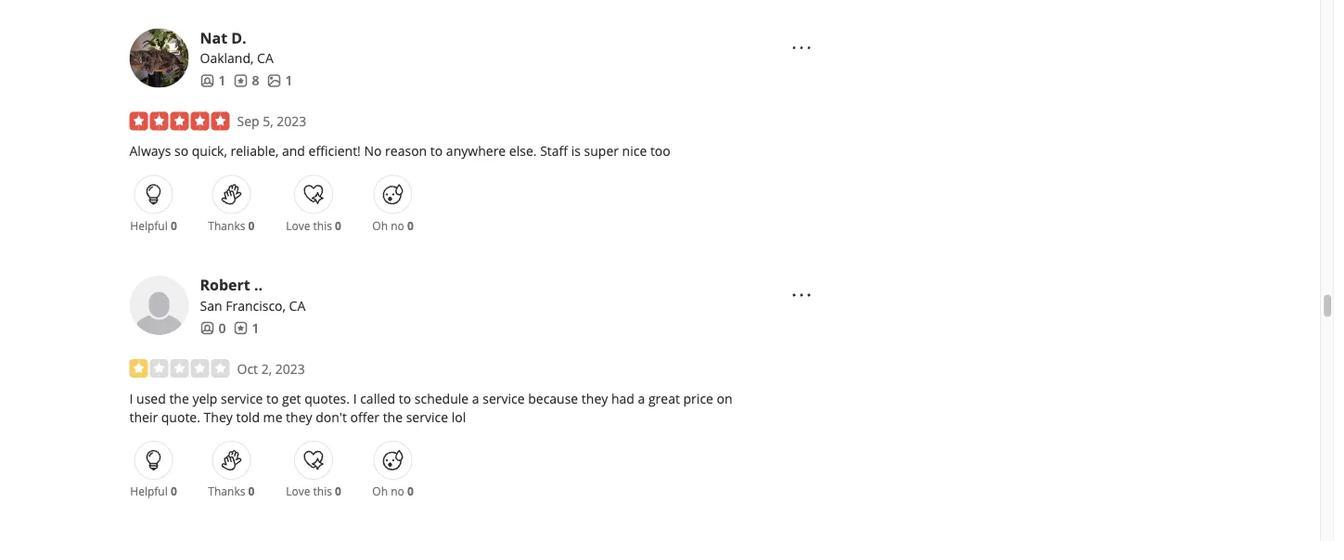 Task type: locate. For each thing, give the bounding box(es) containing it.
service up told
[[221, 389, 263, 407]]

1 vertical spatial oh
[[372, 484, 388, 499]]

menu image
[[791, 37, 813, 59], [791, 284, 813, 306]]

(0 reactions) element
[[171, 218, 177, 233], [248, 218, 255, 233], [335, 218, 341, 233], [407, 218, 414, 233], [171, 484, 177, 499], [248, 484, 255, 499], [335, 484, 341, 499], [407, 484, 414, 499]]

1 vertical spatial helpful 0
[[130, 484, 177, 499]]

0 vertical spatial 16 review v2 image
[[233, 73, 248, 88]]

friends element containing 0
[[200, 318, 226, 337]]

16 review v2 image down francisco,
[[233, 321, 248, 335]]

friends element for robert ..
[[200, 318, 226, 337]]

2 thanks 0 from the top
[[208, 484, 255, 499]]

helpful
[[130, 218, 168, 233], [130, 484, 168, 499]]

0 vertical spatial menu image
[[791, 37, 813, 59]]

1 reviews element from the top
[[233, 71, 259, 90]]

1 horizontal spatial they
[[582, 389, 608, 407]]

1 for 16 photos v2 on the left
[[285, 72, 293, 89]]

friends element down 'oakland,'
[[200, 71, 226, 90]]

francisco,
[[226, 297, 286, 314]]

no
[[391, 218, 404, 233], [391, 484, 404, 499]]

reviews element containing 8
[[233, 71, 259, 90]]

i
[[129, 389, 133, 407], [353, 389, 357, 407]]

0 vertical spatial ca
[[257, 49, 274, 67]]

0 horizontal spatial ca
[[257, 49, 274, 67]]

2 love from the top
[[286, 484, 310, 499]]

this
[[313, 218, 332, 233], [313, 484, 332, 499]]

this for ..
[[313, 484, 332, 499]]

0 vertical spatial oh no 0
[[372, 218, 414, 233]]

1 horizontal spatial ca
[[289, 297, 306, 314]]

0 vertical spatial love
[[286, 218, 310, 233]]

1 a from the left
[[472, 389, 479, 407]]

1 love this 0 from the top
[[286, 218, 341, 233]]

a
[[472, 389, 479, 407], [638, 389, 645, 407]]

0 vertical spatial thanks
[[208, 218, 245, 233]]

ca up 16 photos v2 on the left
[[257, 49, 274, 67]]

thanks 0 down they
[[208, 484, 255, 499]]

1 helpful 0 from the top
[[130, 218, 177, 233]]

1 helpful from the top
[[130, 218, 168, 233]]

1 thanks from the top
[[208, 218, 245, 233]]

else.
[[509, 142, 537, 160]]

16 review v2 image left 8
[[233, 73, 248, 88]]

love this 0 for nat d.
[[286, 218, 341, 233]]

thanks up robert
[[208, 218, 245, 233]]

1 vertical spatial 2023
[[275, 360, 305, 377]]

0
[[171, 218, 177, 233], [248, 218, 255, 233], [335, 218, 341, 233], [407, 218, 414, 233], [219, 319, 226, 337], [171, 484, 177, 499], [248, 484, 255, 499], [335, 484, 341, 499], [407, 484, 414, 499]]

oh
[[372, 218, 388, 233], [372, 484, 388, 499]]

..
[[254, 275, 263, 295]]

service
[[221, 389, 263, 407], [483, 389, 525, 407], [406, 408, 448, 426]]

efficient!
[[309, 142, 361, 160]]

2023
[[277, 112, 307, 130], [275, 360, 305, 377]]

2 reviews element from the top
[[233, 318, 259, 337]]

helpful down always at the left of page
[[130, 218, 168, 233]]

the
[[169, 389, 189, 407], [383, 408, 403, 426]]

a right schedule
[[472, 389, 479, 407]]

0 down 'don't'
[[335, 484, 341, 499]]

1 inside photos element
[[285, 72, 293, 89]]

the up quote.
[[169, 389, 189, 407]]

get
[[282, 389, 301, 407]]

0 vertical spatial oh
[[372, 218, 388, 233]]

2 menu image from the top
[[791, 284, 813, 306]]

helpful down the their
[[130, 484, 168, 499]]

0 horizontal spatial i
[[129, 389, 133, 407]]

they
[[582, 389, 608, 407], [286, 408, 312, 426]]

nat d. link
[[200, 27, 247, 47]]

0 horizontal spatial the
[[169, 389, 189, 407]]

and
[[282, 142, 305, 160]]

thanks 0 up robert .. link
[[208, 218, 255, 233]]

is
[[571, 142, 581, 160]]

a right had
[[638, 389, 645, 407]]

no
[[364, 142, 382, 160]]

2 oh from the top
[[372, 484, 388, 499]]

0 vertical spatial friends element
[[200, 71, 226, 90]]

1 oh no 0 from the top
[[372, 218, 414, 233]]

1 menu image from the top
[[791, 37, 813, 59]]

1 vertical spatial love
[[286, 484, 310, 499]]

2 oh no 0 from the top
[[372, 484, 414, 499]]

1 vertical spatial thanks 0
[[208, 484, 255, 499]]

0 down quote.
[[171, 484, 177, 499]]

0 vertical spatial thanks 0
[[208, 218, 255, 233]]

1 vertical spatial ca
[[289, 297, 306, 314]]

i left 'used' in the left of the page
[[129, 389, 133, 407]]

1 star rating image
[[129, 359, 230, 378]]

friends element containing 1
[[200, 71, 226, 90]]

yelp
[[193, 389, 218, 407]]

1 right 16 photos v2 on the left
[[285, 72, 293, 89]]

to right the reason
[[430, 142, 443, 160]]

helpful 0
[[130, 218, 177, 233], [130, 484, 177, 499]]

don't
[[316, 408, 347, 426]]

1 horizontal spatial a
[[638, 389, 645, 407]]

no for d.
[[391, 218, 404, 233]]

to up me
[[266, 389, 279, 407]]

0 down told
[[248, 484, 255, 499]]

1 vertical spatial reviews element
[[233, 318, 259, 337]]

0 vertical spatial 2023
[[277, 112, 307, 130]]

no down always so quick, reliable, and efficient! no reason to anywhere else. staff is super nice too
[[391, 218, 404, 233]]

oh no 0 down offer
[[372, 484, 414, 499]]

0 horizontal spatial 1
[[219, 72, 226, 89]]

anywhere
[[446, 142, 506, 160]]

0 vertical spatial helpful
[[130, 218, 168, 233]]

thanks 0
[[208, 218, 255, 233], [208, 484, 255, 499]]

this down 'don't'
[[313, 484, 332, 499]]

reviews element down francisco,
[[233, 318, 259, 337]]

16 review v2 image
[[233, 73, 248, 88], [233, 321, 248, 335]]

love this 0 down the and
[[286, 218, 341, 233]]

0 horizontal spatial a
[[472, 389, 479, 407]]

2 helpful 0 from the top
[[130, 484, 177, 499]]

reviews element left 16 photos v2 on the left
[[233, 71, 259, 90]]

1 no from the top
[[391, 218, 404, 233]]

1 down francisco,
[[252, 319, 259, 337]]

2 horizontal spatial service
[[483, 389, 525, 407]]

service left because
[[483, 389, 525, 407]]

menu image for robert ..
[[791, 284, 813, 306]]

love this 0
[[286, 218, 341, 233], [286, 484, 341, 499]]

2 love this 0 from the top
[[286, 484, 341, 499]]

1 vertical spatial love this 0
[[286, 484, 341, 499]]

1 vertical spatial this
[[313, 484, 332, 499]]

reviews element for d.
[[233, 71, 259, 90]]

i up offer
[[353, 389, 357, 407]]

oakland,
[[200, 49, 254, 67]]

helpful for nat d.
[[130, 218, 168, 233]]

helpful 0 for robert ..
[[130, 484, 177, 499]]

1 vertical spatial 16 review v2 image
[[233, 321, 248, 335]]

1 horizontal spatial i
[[353, 389, 357, 407]]

2 no from the top
[[391, 484, 404, 499]]

thanks
[[208, 218, 245, 233], [208, 484, 245, 499]]

they left had
[[582, 389, 608, 407]]

2 friends element from the top
[[200, 318, 226, 337]]

thanks down they
[[208, 484, 245, 499]]

told
[[236, 408, 260, 426]]

5 star rating image
[[129, 112, 230, 131]]

2 thanks from the top
[[208, 484, 245, 499]]

friends element down san
[[200, 318, 226, 337]]

2 helpful from the top
[[130, 484, 168, 499]]

love this 0 for robert ..
[[286, 484, 341, 499]]

nice
[[622, 142, 647, 160]]

reviews element
[[233, 71, 259, 90], [233, 318, 259, 337]]

the down called
[[383, 408, 403, 426]]

ca inside robert .. san francisco, ca
[[289, 297, 306, 314]]

helpful 0 down the their
[[130, 484, 177, 499]]

this for d.
[[313, 218, 332, 233]]

oh down offer
[[372, 484, 388, 499]]

1 vertical spatial they
[[286, 408, 312, 426]]

0 vertical spatial this
[[313, 218, 332, 233]]

1 vertical spatial oh no 0
[[372, 484, 414, 499]]

0 vertical spatial no
[[391, 218, 404, 233]]

to
[[430, 142, 443, 160], [266, 389, 279, 407], [399, 389, 411, 407]]

this down efficient!
[[313, 218, 332, 233]]

always
[[129, 142, 171, 160]]

to right called
[[399, 389, 411, 407]]

(0 reactions) element down quote.
[[171, 484, 177, 499]]

called
[[360, 389, 396, 407]]

oh no 0
[[372, 218, 414, 233], [372, 484, 414, 499]]

love
[[286, 218, 310, 233], [286, 484, 310, 499]]

0 vertical spatial love this 0
[[286, 218, 341, 233]]

1
[[219, 72, 226, 89], [285, 72, 293, 89], [252, 319, 259, 337]]

1 horizontal spatial the
[[383, 408, 403, 426]]

friends element
[[200, 71, 226, 90], [200, 318, 226, 337]]

me
[[263, 408, 283, 426]]

1 this from the top
[[313, 218, 332, 233]]

service down schedule
[[406, 408, 448, 426]]

1 16 review v2 image from the top
[[233, 73, 248, 88]]

helpful 0 down always at the left of page
[[130, 218, 177, 233]]

oct
[[237, 360, 258, 377]]

nat
[[200, 27, 228, 47]]

no down i used the yelp service to get quotes. i called to schedule a service because they had a great price on their quote. they told me they don't offer the service lol
[[391, 484, 404, 499]]

1 friends element from the top
[[200, 71, 226, 90]]

they down get
[[286, 408, 312, 426]]

1 love from the top
[[286, 218, 310, 233]]

1 vertical spatial thanks
[[208, 484, 245, 499]]

1 right 16 friends v2 icon
[[219, 72, 226, 89]]

ca
[[257, 49, 274, 67], [289, 297, 306, 314]]

photo of robert .. image
[[129, 276, 189, 335]]

2023 right 2,
[[275, 360, 305, 377]]

1 horizontal spatial to
[[399, 389, 411, 407]]

price
[[684, 389, 714, 407]]

reviews element containing 1
[[233, 318, 259, 337]]

0 down the reason
[[407, 218, 414, 233]]

0 vertical spatial helpful 0
[[130, 218, 177, 233]]

1 vertical spatial helpful
[[130, 484, 168, 499]]

oh down no
[[372, 218, 388, 233]]

photo of nat d. image
[[129, 28, 189, 88]]

menu image for nat d.
[[791, 37, 813, 59]]

0 up ..
[[248, 218, 255, 233]]

2 16 review v2 image from the top
[[233, 321, 248, 335]]

oh no 0 down always so quick, reliable, and efficient! no reason to anywhere else. staff is super nice too
[[372, 218, 414, 233]]

1 vertical spatial friends element
[[200, 318, 226, 337]]

2 horizontal spatial 1
[[285, 72, 293, 89]]

1 vertical spatial no
[[391, 484, 404, 499]]

0 horizontal spatial they
[[286, 408, 312, 426]]

2023 right 5,
[[277, 112, 307, 130]]

so
[[174, 142, 188, 160]]

helpful 0 for nat d.
[[130, 218, 177, 233]]

(0 reactions) element up ..
[[248, 218, 255, 233]]

1 horizontal spatial 1
[[252, 319, 259, 337]]

robert .. san francisco, ca
[[200, 275, 306, 314]]

2 this from the top
[[313, 484, 332, 499]]

2,
[[261, 360, 272, 377]]

love this 0 down 'don't'
[[286, 484, 341, 499]]

(0 reactions) element down the reason
[[407, 218, 414, 233]]

1 thanks 0 from the top
[[208, 218, 255, 233]]

1 for 16 friends v2 icon
[[219, 72, 226, 89]]

love for ..
[[286, 484, 310, 499]]

offer
[[350, 408, 380, 426]]

0 vertical spatial reviews element
[[233, 71, 259, 90]]

ca right francisco,
[[289, 297, 306, 314]]

1 oh from the top
[[372, 218, 388, 233]]

2023 for d.
[[277, 112, 307, 130]]

robert
[[200, 275, 250, 295]]

0 down so
[[171, 218, 177, 233]]

1 vertical spatial menu image
[[791, 284, 813, 306]]



Task type: describe. For each thing, give the bounding box(es) containing it.
always so quick, reliable, and efficient! no reason to anywhere else. staff is super nice too
[[129, 142, 671, 160]]

2 i from the left
[[353, 389, 357, 407]]

0 down i used the yelp service to get quotes. i called to schedule a service because they had a great price on their quote. they told me they don't offer the service lol
[[407, 484, 414, 499]]

16 review v2 image for ..
[[233, 321, 248, 335]]

reason
[[385, 142, 427, 160]]

2 horizontal spatial to
[[430, 142, 443, 160]]

0 down efficient!
[[335, 218, 341, 233]]

san
[[200, 297, 222, 314]]

2023 for ..
[[275, 360, 305, 377]]

thanks 0 for nat
[[208, 218, 255, 233]]

quick,
[[192, 142, 227, 160]]

1 vertical spatial the
[[383, 408, 403, 426]]

i used the yelp service to get quotes. i called to schedule a service because they had a great price on their quote. they told me they don't offer the service lol
[[129, 389, 733, 426]]

no for ..
[[391, 484, 404, 499]]

sep
[[237, 112, 260, 130]]

too
[[651, 142, 671, 160]]

reliable,
[[231, 142, 279, 160]]

0 horizontal spatial service
[[221, 389, 263, 407]]

staff
[[540, 142, 568, 160]]

quote.
[[161, 408, 200, 426]]

ca inside the nat d. oakland, ca
[[257, 49, 274, 67]]

they
[[204, 408, 233, 426]]

0 horizontal spatial to
[[266, 389, 279, 407]]

oh no 0 for nat d.
[[372, 218, 414, 233]]

thanks 0 for robert
[[208, 484, 255, 499]]

oh no 0 for robert ..
[[372, 484, 414, 499]]

(0 reactions) element down i used the yelp service to get quotes. i called to schedule a service because they had a great price on their quote. they told me they don't offer the service lol
[[407, 484, 414, 499]]

robert .. link
[[200, 275, 263, 295]]

on
[[717, 389, 733, 407]]

1 i from the left
[[129, 389, 133, 407]]

oct 2, 2023
[[237, 360, 305, 377]]

16 photos v2 image
[[267, 73, 282, 88]]

schedule
[[415, 389, 469, 407]]

thanks for robert
[[208, 484, 245, 499]]

thanks for nat
[[208, 218, 245, 233]]

oh for nat d.
[[372, 218, 388, 233]]

helpful for robert ..
[[130, 484, 168, 499]]

5,
[[263, 112, 274, 130]]

photos element
[[267, 71, 293, 90]]

lol
[[452, 408, 466, 426]]

(0 reactions) element down so
[[171, 218, 177, 233]]

16 review v2 image for d.
[[233, 73, 248, 88]]

friends element for nat d.
[[200, 71, 226, 90]]

used
[[136, 389, 166, 407]]

d.
[[231, 27, 247, 47]]

oh for robert ..
[[372, 484, 388, 499]]

love for d.
[[286, 218, 310, 233]]

sep 5, 2023
[[237, 112, 307, 130]]

(0 reactions) element down told
[[248, 484, 255, 499]]

16 friends v2 image
[[200, 73, 215, 88]]

their
[[129, 408, 158, 426]]

16 friends v2 image
[[200, 321, 215, 335]]

had
[[612, 389, 635, 407]]

0 vertical spatial the
[[169, 389, 189, 407]]

super
[[584, 142, 619, 160]]

0 right 16 friends v2 image
[[219, 319, 226, 337]]

2 a from the left
[[638, 389, 645, 407]]

(0 reactions) element down 'don't'
[[335, 484, 341, 499]]

1 horizontal spatial service
[[406, 408, 448, 426]]

(0 reactions) element down efficient!
[[335, 218, 341, 233]]

reviews element for ..
[[233, 318, 259, 337]]

0 vertical spatial they
[[582, 389, 608, 407]]

quotes.
[[305, 389, 350, 407]]

8
[[252, 72, 259, 89]]

nat d. oakland, ca
[[200, 27, 274, 67]]

because
[[528, 389, 578, 407]]

great
[[649, 389, 680, 407]]



Task type: vqa. For each thing, say whether or not it's contained in the screenshot.
Austin
no



